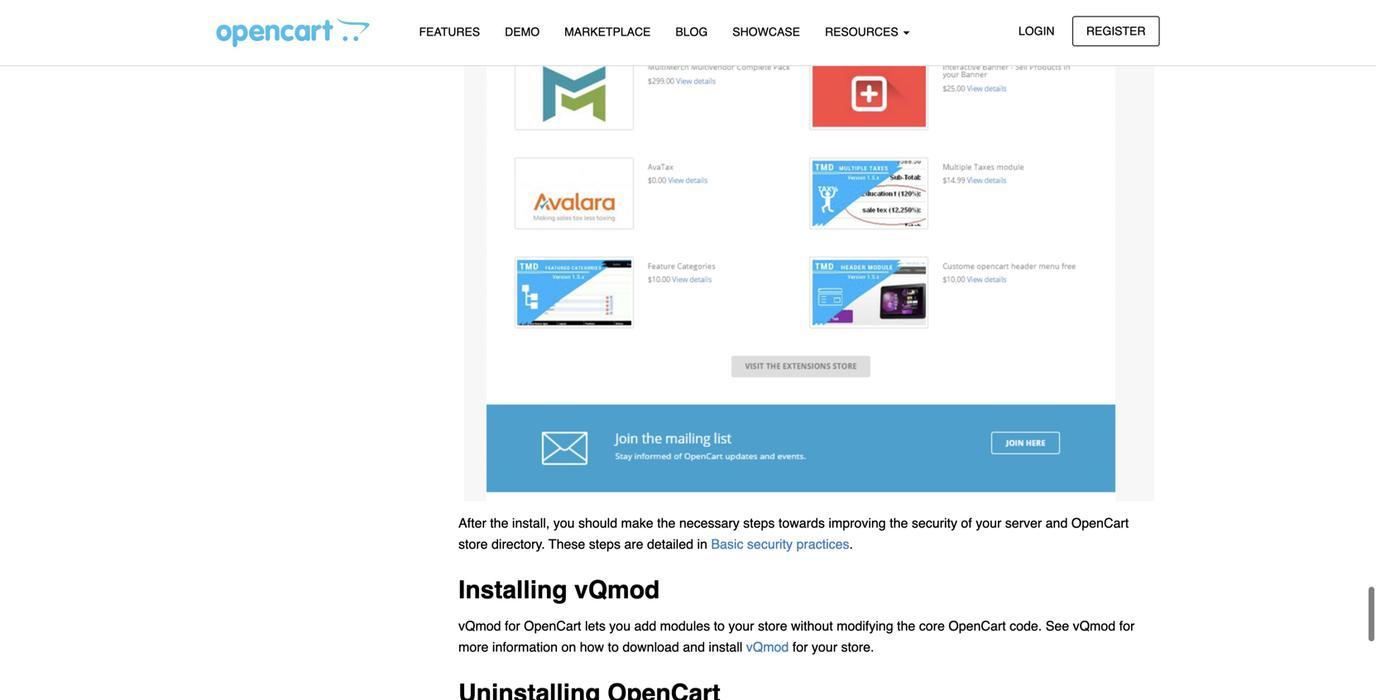 Task type: describe. For each thing, give the bounding box(es) containing it.
your inside vqmod for opencart lets you add modules to your store without modifying the core opencart code. see vqmod for more information on how to download and install
[[729, 619, 754, 634]]

improving
[[829, 516, 886, 531]]

store inside vqmod for opencart lets you add modules to your store without modifying the core opencart code. see vqmod for more information on how to download and install
[[758, 619, 787, 634]]

for for vqmod for your store.
[[793, 640, 808, 656]]

on
[[561, 640, 576, 656]]

2 horizontal spatial for
[[1119, 619, 1135, 634]]

vqmod up lets
[[574, 576, 660, 605]]

and inside after the install, you should make the necessary steps towards improving the security of your server and opencart store directory. these steps are detailed in
[[1046, 516, 1068, 531]]

marketplace link
[[552, 17, 663, 46]]

information
[[492, 640, 558, 656]]

the inside vqmod for opencart lets you add modules to your store without modifying the core opencart code. see vqmod for more information on how to download and install
[[897, 619, 915, 634]]

these
[[549, 537, 585, 552]]

vqmod up more
[[458, 619, 501, 634]]

showcase
[[733, 25, 800, 38]]

for for vqmod for opencart lets you add modules to your store without modifying the core opencart code. see vqmod for more information on how to download and install
[[505, 619, 520, 634]]

core
[[919, 619, 945, 634]]

blog link
[[663, 17, 720, 46]]

0 horizontal spatial security
[[747, 537, 793, 552]]

vqmod for opencart lets you add modules to your store without modifying the core opencart code. see vqmod for more information on how to download and install
[[458, 619, 1135, 656]]

.
[[849, 537, 853, 552]]

see
[[1046, 619, 1069, 634]]

you inside vqmod for opencart lets you add modules to your store without modifying the core opencart code. see vqmod for more information on how to download and install
[[609, 619, 631, 634]]

register link
[[1072, 16, 1160, 46]]

are
[[624, 537, 643, 552]]

the right improving
[[890, 516, 908, 531]]

server
[[1005, 516, 1042, 531]]

modifying
[[837, 619, 893, 634]]

and inside vqmod for opencart lets you add modules to your store without modifying the core opencart code. see vqmod for more information on how to download and install
[[683, 640, 705, 656]]

necessary
[[679, 516, 740, 531]]

without
[[791, 619, 833, 634]]

demo link
[[493, 17, 552, 46]]

lets
[[585, 619, 606, 634]]

after the install, you should make the necessary steps towards improving the security of your server and opencart store directory. these steps are detailed in
[[458, 516, 1129, 552]]

add
[[634, 619, 656, 634]]

after
[[458, 516, 486, 531]]

more
[[458, 640, 489, 656]]

opencart inside after the install, you should make the necessary steps towards improving the security of your server and opencart store directory. these steps are detailed in
[[1071, 516, 1129, 531]]

marketplace
[[564, 25, 651, 38]]

practices
[[796, 537, 849, 552]]

1 vertical spatial steps
[[589, 537, 621, 552]]

0 horizontal spatial opencart
[[524, 619, 581, 634]]

modules
[[660, 619, 710, 634]]

directory.
[[492, 537, 545, 552]]

the up detailed
[[657, 516, 676, 531]]



Task type: vqa. For each thing, say whether or not it's contained in the screenshot.
detailed
yes



Task type: locate. For each thing, give the bounding box(es) containing it.
0 horizontal spatial store
[[458, 537, 488, 552]]

1 horizontal spatial to
[[714, 619, 725, 634]]

showcase link
[[720, 17, 813, 46]]

your inside after the install, you should make the necessary steps towards improving the security of your server and opencart store directory. these steps are detailed in
[[976, 516, 1002, 531]]

security
[[912, 516, 957, 531], [747, 537, 793, 552]]

installing
[[458, 576, 567, 605]]

your down without
[[812, 640, 837, 656]]

security inside after the install, you should make the necessary steps towards improving the security of your server and opencart store directory. these steps are detailed in
[[912, 516, 957, 531]]

opencart right server
[[1071, 516, 1129, 531]]

0 horizontal spatial to
[[608, 640, 619, 656]]

and
[[1046, 516, 1068, 531], [683, 640, 705, 656]]

opencart
[[1071, 516, 1129, 531], [524, 619, 581, 634], [949, 619, 1006, 634]]

vqmod link
[[746, 640, 793, 656]]

of
[[961, 516, 972, 531]]

2 horizontal spatial your
[[976, 516, 1002, 531]]

1 vertical spatial your
[[729, 619, 754, 634]]

1 horizontal spatial store
[[758, 619, 787, 634]]

steps up the basic security practices link
[[743, 516, 775, 531]]

your right of
[[976, 516, 1002, 531]]

1 vertical spatial you
[[609, 619, 631, 634]]

for right see
[[1119, 619, 1135, 634]]

0 horizontal spatial for
[[505, 619, 520, 634]]

resources link
[[813, 17, 922, 46]]

0 horizontal spatial you
[[553, 516, 575, 531]]

opencart up the on
[[524, 619, 581, 634]]

blog
[[676, 25, 708, 38]]

security down towards at the right of the page
[[747, 537, 793, 552]]

2 vertical spatial your
[[812, 640, 837, 656]]

1 vertical spatial and
[[683, 640, 705, 656]]

1 horizontal spatial you
[[609, 619, 631, 634]]

login link
[[1005, 16, 1069, 46]]

0 vertical spatial you
[[553, 516, 575, 531]]

store down after
[[458, 537, 488, 552]]

in
[[697, 537, 707, 552]]

opencart right core
[[949, 619, 1006, 634]]

features link
[[407, 17, 493, 46]]

opencart step4 image
[[463, 0, 1155, 503]]

register
[[1086, 24, 1146, 38]]

to
[[714, 619, 725, 634], [608, 640, 619, 656]]

for
[[505, 619, 520, 634], [1119, 619, 1135, 634], [793, 640, 808, 656]]

1 horizontal spatial steps
[[743, 516, 775, 531]]

store inside after the install, you should make the necessary steps towards improving the security of your server and opencart store directory. these steps are detailed in
[[458, 537, 488, 552]]

your
[[976, 516, 1002, 531], [729, 619, 754, 634], [812, 640, 837, 656]]

resources
[[825, 25, 902, 38]]

download
[[623, 640, 679, 656]]

you inside after the install, you should make the necessary steps towards improving the security of your server and opencart store directory. these steps are detailed in
[[553, 516, 575, 531]]

login
[[1019, 24, 1055, 38]]

0 vertical spatial to
[[714, 619, 725, 634]]

you up these
[[553, 516, 575, 531]]

1 vertical spatial to
[[608, 640, 619, 656]]

make
[[621, 516, 653, 531]]

your up install
[[729, 619, 754, 634]]

0 vertical spatial security
[[912, 516, 957, 531]]

steps
[[743, 516, 775, 531], [589, 537, 621, 552]]

store.
[[841, 640, 874, 656]]

vqmod right install
[[746, 640, 789, 656]]

0 vertical spatial and
[[1046, 516, 1068, 531]]

vqmod for your store.
[[746, 640, 874, 656]]

basic security practices link
[[711, 537, 849, 552]]

vqmod
[[574, 576, 660, 605], [458, 619, 501, 634], [1073, 619, 1116, 634], [746, 640, 789, 656]]

1 horizontal spatial your
[[812, 640, 837, 656]]

vqmod right see
[[1073, 619, 1116, 634]]

basic
[[711, 537, 744, 552]]

features
[[419, 25, 480, 38]]

0 horizontal spatial steps
[[589, 537, 621, 552]]

0 horizontal spatial and
[[683, 640, 705, 656]]

installing vqmod
[[458, 576, 660, 605]]

for down without
[[793, 640, 808, 656]]

the
[[490, 516, 508, 531], [657, 516, 676, 531], [890, 516, 908, 531], [897, 619, 915, 634]]

for up information on the bottom
[[505, 619, 520, 634]]

1 horizontal spatial opencart
[[949, 619, 1006, 634]]

basic security practices .
[[711, 537, 853, 552]]

1 vertical spatial store
[[758, 619, 787, 634]]

to up install
[[714, 619, 725, 634]]

detailed
[[647, 537, 693, 552]]

and down modules
[[683, 640, 705, 656]]

the right after
[[490, 516, 508, 531]]

0 vertical spatial store
[[458, 537, 488, 552]]

the left core
[[897, 619, 915, 634]]

and right server
[[1046, 516, 1068, 531]]

1 horizontal spatial for
[[793, 640, 808, 656]]

1 horizontal spatial and
[[1046, 516, 1068, 531]]

demo
[[505, 25, 540, 38]]

you right lets
[[609, 619, 631, 634]]

2 horizontal spatial opencart
[[1071, 516, 1129, 531]]

code.
[[1010, 619, 1042, 634]]

store up "vqmod" link
[[758, 619, 787, 634]]

0 horizontal spatial your
[[729, 619, 754, 634]]

install,
[[512, 516, 550, 531]]

to right "how"
[[608, 640, 619, 656]]

towards
[[779, 516, 825, 531]]

store
[[458, 537, 488, 552], [758, 619, 787, 634]]

1 vertical spatial security
[[747, 537, 793, 552]]

1 horizontal spatial security
[[912, 516, 957, 531]]

security left of
[[912, 516, 957, 531]]

steps down should
[[589, 537, 621, 552]]

how
[[580, 640, 604, 656]]

0 vertical spatial steps
[[743, 516, 775, 531]]

should
[[578, 516, 617, 531]]

opencart - open source shopping cart solution image
[[216, 17, 369, 47]]

install
[[709, 640, 743, 656]]

you
[[553, 516, 575, 531], [609, 619, 631, 634]]

0 vertical spatial your
[[976, 516, 1002, 531]]



